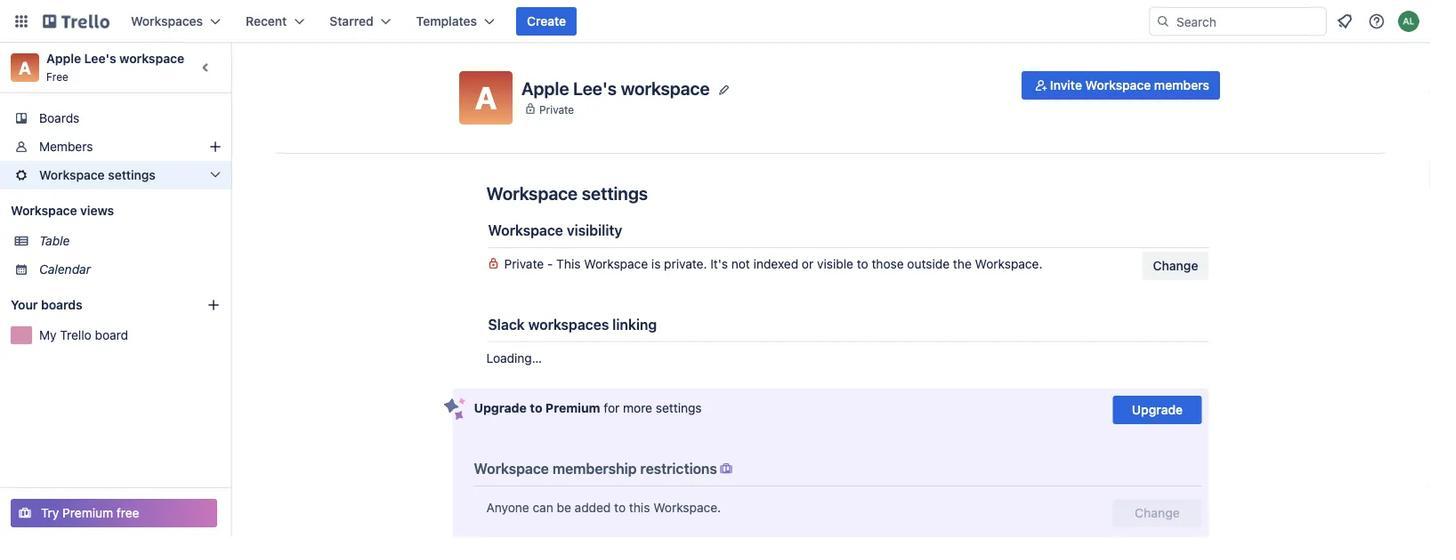 Task type: vqa. For each thing, say whether or not it's contained in the screenshot.
the Bob Builder (bobbuilder40) image to the left
no



Task type: locate. For each thing, give the bounding box(es) containing it.
a left free
[[19, 57, 31, 78]]

not
[[731, 257, 750, 271]]

0 vertical spatial workspace.
[[975, 257, 1043, 271]]

1 horizontal spatial apple
[[522, 78, 569, 99]]

table link
[[39, 232, 221, 250]]

1 vertical spatial premium
[[62, 506, 113, 521]]

0 horizontal spatial a
[[19, 57, 31, 78]]

0 horizontal spatial apple
[[46, 51, 81, 66]]

workspace right invite
[[1085, 78, 1151, 93]]

those
[[872, 257, 904, 271]]

workspace inside the apple lee's workspace free
[[119, 51, 184, 66]]

0 vertical spatial lee's
[[84, 51, 116, 66]]

lee's down "back to home" image
[[84, 51, 116, 66]]

indexed
[[753, 257, 798, 271]]

workspace
[[1085, 78, 1151, 93], [39, 168, 105, 182], [486, 182, 578, 203], [11, 203, 77, 218], [488, 222, 563, 239], [584, 257, 648, 271], [474, 461, 549, 477]]

workspaces
[[528, 316, 609, 333]]

1 horizontal spatial workspace
[[621, 78, 710, 99]]

workspace down 'workspaces'
[[119, 51, 184, 66]]

settings
[[108, 168, 156, 182], [582, 182, 648, 203], [656, 401, 702, 416]]

templates
[[416, 14, 477, 28]]

0 vertical spatial premium
[[545, 401, 600, 416]]

added
[[575, 501, 611, 515]]

private for private - this workspace is private. it's not indexed or visible to those outside the workspace.
[[504, 257, 544, 271]]

0 horizontal spatial workspace
[[119, 51, 184, 66]]

upgrade inside button
[[1132, 403, 1183, 417]]

lee's for apple lee's workspace free
[[84, 51, 116, 66]]

0 horizontal spatial upgrade
[[474, 401, 527, 416]]

lee's for apple lee's workspace
[[573, 78, 617, 99]]

sm image
[[717, 460, 735, 478]]

primary element
[[0, 0, 1430, 43]]

invite
[[1050, 78, 1082, 93]]

1 horizontal spatial upgrade
[[1132, 403, 1183, 417]]

change button
[[1142, 252, 1209, 280], [1113, 499, 1202, 528]]

1 horizontal spatial a
[[475, 79, 497, 116]]

1 horizontal spatial premium
[[545, 401, 600, 416]]

upgrade
[[474, 401, 527, 416], [1132, 403, 1183, 417]]

create
[[527, 14, 566, 28]]

restrictions
[[640, 461, 717, 477]]

more
[[623, 401, 652, 416]]

1 vertical spatial lee's
[[573, 78, 617, 99]]

anyone
[[486, 501, 529, 515]]

workspace. down restrictions
[[653, 501, 721, 515]]

change
[[1153, 259, 1198, 273], [1135, 506, 1180, 521]]

2 vertical spatial to
[[614, 501, 626, 515]]

templates button
[[406, 7, 506, 36]]

to down loading…
[[530, 401, 542, 416]]

apple for apple lee's workspace
[[522, 78, 569, 99]]

views
[[80, 203, 114, 218]]

settings right more
[[656, 401, 702, 416]]

create button
[[516, 7, 577, 36]]

to left the those
[[857, 257, 868, 271]]

0 vertical spatial a
[[19, 57, 31, 78]]

premium left for at bottom
[[545, 401, 600, 416]]

workspace settings up workspace visibility
[[486, 182, 648, 203]]

2 horizontal spatial to
[[857, 257, 868, 271]]

is
[[651, 257, 661, 271]]

boards
[[41, 298, 82, 312]]

a inside button
[[475, 79, 497, 116]]

premium right try
[[62, 506, 113, 521]]

membership
[[552, 461, 637, 477]]

1 vertical spatial apple
[[522, 78, 569, 99]]

0 horizontal spatial workspace settings
[[39, 168, 156, 182]]

apple right the a button
[[522, 78, 569, 99]]

your boards with 1 items element
[[11, 295, 180, 316]]

1 vertical spatial change
[[1135, 506, 1180, 521]]

settings up visibility
[[582, 182, 648, 203]]

workspace down the primary element
[[621, 78, 710, 99]]

1 vertical spatial a
[[475, 79, 497, 116]]

invite workspace members
[[1050, 78, 1209, 93]]

1 vertical spatial private
[[504, 257, 544, 271]]

lee's down create button
[[573, 78, 617, 99]]

open information menu image
[[1368, 12, 1386, 30]]

visibility
[[567, 222, 622, 239]]

outside
[[907, 257, 950, 271]]

1 vertical spatial to
[[530, 401, 542, 416]]

members link
[[0, 133, 231, 161]]

to left this
[[614, 501, 626, 515]]

0 horizontal spatial premium
[[62, 506, 113, 521]]

my
[[39, 328, 57, 343]]

my trello board
[[39, 328, 128, 343]]

1 horizontal spatial lee's
[[573, 78, 617, 99]]

workspace inside popup button
[[39, 168, 105, 182]]

settings down members link at left
[[108, 168, 156, 182]]

0 vertical spatial private
[[539, 103, 574, 115]]

1 vertical spatial workspace
[[621, 78, 710, 99]]

recent
[[246, 14, 287, 28]]

0 vertical spatial change
[[1153, 259, 1198, 273]]

apple for apple lee's workspace free
[[46, 51, 81, 66]]

0 vertical spatial change button
[[1142, 252, 1209, 280]]

lee's inside the apple lee's workspace free
[[84, 51, 116, 66]]

or
[[802, 257, 814, 271]]

1 vertical spatial workspace.
[[653, 501, 721, 515]]

workspace.
[[975, 257, 1043, 271], [653, 501, 721, 515]]

private down apple lee's workspace
[[539, 103, 574, 115]]

apple inside the apple lee's workspace free
[[46, 51, 81, 66]]

workspace. right the
[[975, 257, 1043, 271]]

private - this workspace is private. it's not indexed or visible to those outside the workspace.
[[504, 257, 1043, 271]]

upgrade to premium for more settings
[[474, 401, 702, 416]]

apple up free
[[46, 51, 81, 66]]

0 vertical spatial to
[[857, 257, 868, 271]]

workspace up workspace visibility
[[486, 182, 578, 203]]

to
[[857, 257, 868, 271], [530, 401, 542, 416], [614, 501, 626, 515]]

for
[[604, 401, 620, 416]]

your
[[11, 298, 38, 312]]

workspace settings
[[39, 168, 156, 182], [486, 182, 648, 203]]

0 horizontal spatial settings
[[108, 168, 156, 182]]

premium
[[545, 401, 600, 416], [62, 506, 113, 521]]

table
[[39, 234, 70, 248]]

workspace
[[119, 51, 184, 66], [621, 78, 710, 99]]

Search field
[[1170, 8, 1326, 35]]

lee's
[[84, 51, 116, 66], [573, 78, 617, 99]]

try premium free button
[[11, 499, 217, 528]]

apple lee's workspace free
[[46, 51, 184, 83]]

workspace down members
[[39, 168, 105, 182]]

apple
[[46, 51, 81, 66], [522, 78, 569, 99]]

a down templates popup button
[[475, 79, 497, 116]]

1 vertical spatial change button
[[1113, 499, 1202, 528]]

1 horizontal spatial to
[[614, 501, 626, 515]]

0 horizontal spatial lee's
[[84, 51, 116, 66]]

upgrade button
[[1113, 396, 1202, 425]]

private left -
[[504, 257, 544, 271]]

a
[[19, 57, 31, 78], [475, 79, 497, 116]]

0 vertical spatial workspace
[[119, 51, 184, 66]]

loading…
[[486, 351, 542, 366]]

a for the a button
[[475, 79, 497, 116]]

calendar link
[[39, 261, 221, 279]]

back to home image
[[43, 7, 109, 36]]

search image
[[1156, 14, 1170, 28]]

workspace settings down members link at left
[[39, 168, 156, 182]]

private.
[[664, 257, 707, 271]]

private
[[539, 103, 574, 115], [504, 257, 544, 271]]

workspace membership restrictions
[[474, 461, 717, 477]]

0 vertical spatial apple
[[46, 51, 81, 66]]

workspace for apple lee's workspace free
[[119, 51, 184, 66]]



Task type: describe. For each thing, give the bounding box(es) containing it.
workspace views
[[11, 203, 114, 218]]

workspace visibility
[[488, 222, 622, 239]]

workspace up the table
[[11, 203, 77, 218]]

workspace settings button
[[0, 161, 231, 190]]

premium inside the try premium free "button"
[[62, 506, 113, 521]]

0 notifications image
[[1334, 11, 1355, 32]]

workspace settings inside popup button
[[39, 168, 156, 182]]

boards
[[39, 111, 80, 125]]

starred
[[330, 14, 374, 28]]

workspaces button
[[120, 7, 231, 36]]

workspace inside button
[[1085, 78, 1151, 93]]

anyone can be added to this workspace.
[[486, 501, 721, 515]]

1 horizontal spatial workspace.
[[975, 257, 1043, 271]]

it's
[[710, 257, 728, 271]]

this
[[629, 501, 650, 515]]

apple lee's workspace
[[522, 78, 710, 99]]

1 horizontal spatial workspace settings
[[486, 182, 648, 203]]

visible
[[817, 257, 853, 271]]

apple lee (applelee29) image
[[1398, 11, 1419, 32]]

upgrade for upgrade to premium for more settings
[[474, 401, 527, 416]]

workspace for apple lee's workspace
[[621, 78, 710, 99]]

a button
[[459, 71, 513, 125]]

workspace up -
[[488, 222, 563, 239]]

recent button
[[235, 7, 315, 36]]

can
[[533, 501, 553, 515]]

-
[[547, 257, 553, 271]]

calendar
[[39, 262, 91, 277]]

settings inside workspace settings popup button
[[108, 168, 156, 182]]

be
[[557, 501, 571, 515]]

a link
[[11, 53, 39, 82]]

members
[[1154, 78, 1209, 93]]

board
[[95, 328, 128, 343]]

your boards
[[11, 298, 82, 312]]

workspace up anyone
[[474, 461, 549, 477]]

0 horizontal spatial to
[[530, 401, 542, 416]]

free
[[117, 506, 139, 521]]

free
[[46, 70, 69, 83]]

invite workspace members button
[[1022, 71, 1220, 100]]

upgrade for upgrade
[[1132, 403, 1183, 417]]

starred button
[[319, 7, 402, 36]]

the
[[953, 257, 972, 271]]

members
[[39, 139, 93, 154]]

private for private
[[539, 103, 574, 115]]

2 horizontal spatial settings
[[656, 401, 702, 416]]

try
[[41, 506, 59, 521]]

workspace down visibility
[[584, 257, 648, 271]]

boards link
[[0, 104, 231, 133]]

a for a link
[[19, 57, 31, 78]]

workspaces
[[131, 14, 203, 28]]

workspace navigation collapse icon image
[[194, 55, 219, 80]]

1 horizontal spatial settings
[[582, 182, 648, 203]]

0 horizontal spatial workspace.
[[653, 501, 721, 515]]

apple lee's workspace link
[[46, 51, 184, 66]]

this
[[556, 257, 581, 271]]

sm image
[[1032, 77, 1050, 94]]

sparkle image
[[444, 398, 466, 421]]

trello
[[60, 328, 91, 343]]

slack
[[488, 316, 525, 333]]

try premium free
[[41, 506, 139, 521]]

linking
[[612, 316, 657, 333]]

my trello board link
[[39, 327, 221, 344]]

slack workspaces linking
[[488, 316, 657, 333]]

add board image
[[206, 298, 221, 312]]



